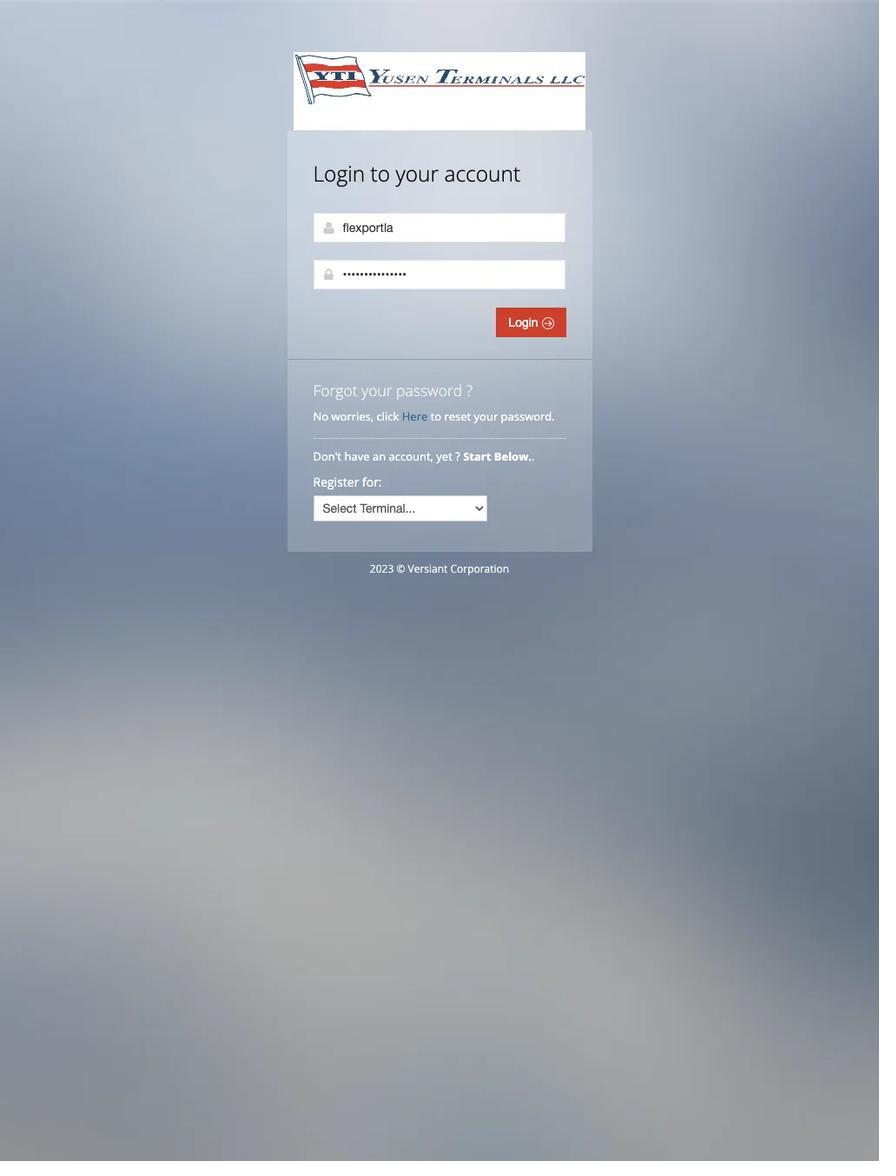 Task type: describe. For each thing, give the bounding box(es) containing it.
swapright image
[[542, 317, 554, 329]]

2023 © versiant corporation
[[370, 561, 509, 576]]

to inside forgot your password ? no worries, click here to reset your password.
[[431, 408, 442, 424]]

versiant
[[408, 561, 448, 576]]

0 vertical spatial to
[[371, 159, 390, 188]]

don't
[[313, 448, 342, 464]]

account,
[[389, 448, 434, 464]]

below.
[[494, 448, 532, 464]]

don't have an account, yet ? start below. .
[[313, 448, 538, 464]]

2023
[[370, 561, 394, 576]]

yet
[[437, 448, 453, 464]]

forgot
[[313, 380, 358, 401]]

reset
[[444, 408, 471, 424]]

corporation
[[451, 561, 509, 576]]

here
[[402, 408, 428, 424]]

.
[[532, 448, 535, 464]]

an
[[373, 448, 386, 464]]

lock image
[[322, 268, 336, 282]]

start
[[463, 448, 491, 464]]

Password password field
[[313, 260, 565, 289]]

account
[[444, 159, 521, 188]]

register for:
[[313, 474, 382, 490]]

forgot your password ? no worries, click here to reset your password.
[[313, 380, 555, 424]]



Task type: locate. For each thing, give the bounding box(es) containing it.
? inside forgot your password ? no worries, click here to reset your password.
[[466, 380, 473, 401]]

to up username text box
[[371, 159, 390, 188]]

have
[[345, 448, 370, 464]]

0 vertical spatial login
[[313, 159, 365, 188]]

login inside button
[[509, 315, 542, 329]]

password.
[[501, 408, 555, 424]]

0 horizontal spatial ?
[[456, 448, 460, 464]]

1 horizontal spatial login
[[509, 315, 542, 329]]

0 horizontal spatial to
[[371, 159, 390, 188]]

login
[[313, 159, 365, 188], [509, 315, 542, 329]]

1 horizontal spatial ?
[[466, 380, 473, 401]]

? right 'yet'
[[456, 448, 460, 464]]

login for login
[[509, 315, 542, 329]]

worries,
[[332, 408, 374, 424]]

to right 'here'
[[431, 408, 442, 424]]

to
[[371, 159, 390, 188], [431, 408, 442, 424]]

1 horizontal spatial to
[[431, 408, 442, 424]]

2 horizontal spatial your
[[474, 408, 498, 424]]

1 vertical spatial to
[[431, 408, 442, 424]]

no
[[313, 408, 329, 424]]

? up reset at the right of page
[[466, 380, 473, 401]]

register
[[313, 474, 359, 490]]

for:
[[362, 474, 382, 490]]

0 horizontal spatial your
[[362, 380, 392, 401]]

your up click
[[362, 380, 392, 401]]

login for login to your account
[[313, 159, 365, 188]]

©
[[397, 561, 405, 576]]

0 horizontal spatial login
[[313, 159, 365, 188]]

0 vertical spatial your
[[396, 159, 439, 188]]

Username text field
[[313, 213, 565, 242]]

your right reset at the right of page
[[474, 408, 498, 424]]

0 vertical spatial ?
[[466, 380, 473, 401]]

?
[[466, 380, 473, 401], [456, 448, 460, 464]]

1 horizontal spatial your
[[396, 159, 439, 188]]

your
[[396, 159, 439, 188], [362, 380, 392, 401], [474, 408, 498, 424]]

login button
[[497, 308, 566, 337]]

login to your account
[[313, 159, 521, 188]]

1 vertical spatial your
[[362, 380, 392, 401]]

1 vertical spatial login
[[509, 315, 542, 329]]

your up username text box
[[396, 159, 439, 188]]

here link
[[402, 408, 428, 424]]

user image
[[322, 221, 336, 235]]

1 vertical spatial ?
[[456, 448, 460, 464]]

password
[[396, 380, 463, 401]]

2 vertical spatial your
[[474, 408, 498, 424]]

click
[[377, 408, 399, 424]]



